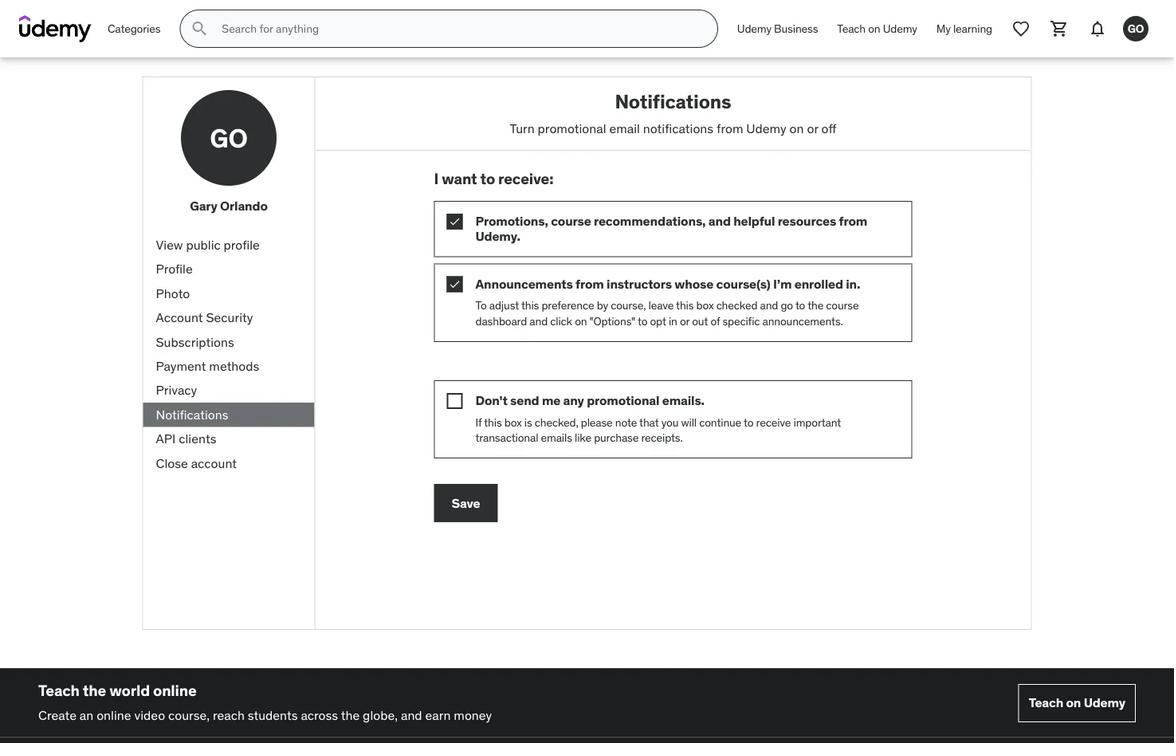 Task type: describe. For each thing, give the bounding box(es) containing it.
methods
[[209, 358, 259, 374]]

1 horizontal spatial teach
[[838, 21, 866, 36]]

photo
[[156, 285, 190, 301]]

2 horizontal spatial teach
[[1029, 695, 1064, 711]]

promotional inside don't send me any promotional emails. if this box is checked, please note that you will continue to receive important transactional emails like purchase receipts.
[[587, 392, 660, 409]]

whose
[[675, 275, 714, 292]]

don't
[[476, 392, 508, 409]]

teach on udemy for topmost teach on udemy link
[[838, 21, 918, 36]]

important
[[794, 415, 841, 429]]

promotions, course recommendations, and helpful resources from udemy.
[[476, 213, 868, 245]]

purchase
[[594, 431, 639, 445]]

or inside notifications turn promotional email notifications from udemy on or off
[[807, 120, 819, 136]]

i'm
[[774, 275, 792, 292]]

out
[[692, 314, 708, 328]]

world
[[109, 681, 150, 700]]

1 horizontal spatial teach on udemy link
[[1019, 684, 1136, 722]]

"options"
[[590, 314, 636, 328]]

security
[[206, 309, 253, 326]]

this inside don't send me any promotional emails. if this box is checked, please note that you will continue to receive important transactional emails like purchase receipts.
[[484, 415, 502, 429]]

globe,
[[363, 707, 398, 723]]

my learning link
[[927, 10, 1002, 48]]

of
[[711, 314, 720, 328]]

students
[[248, 707, 298, 723]]

announcements.
[[763, 314, 843, 328]]

close account link
[[143, 451, 315, 475]]

notifications link
[[143, 403, 315, 427]]

that
[[640, 415, 659, 429]]

course inside promotions, course recommendations, and helpful resources from udemy.
[[551, 213, 591, 229]]

reach
[[213, 707, 245, 723]]

close
[[156, 455, 188, 471]]

turn
[[510, 120, 535, 136]]

and left click
[[530, 314, 548, 328]]

i
[[434, 169, 439, 188]]

notifications
[[643, 120, 714, 136]]

in.
[[846, 275, 861, 292]]

emails.
[[662, 392, 705, 409]]

to right go
[[796, 298, 806, 313]]

and inside teach the world online create an online video course, reach students across the globe, and earn money
[[401, 707, 422, 723]]

video
[[134, 707, 165, 723]]

receive
[[756, 415, 791, 429]]

photo link
[[143, 281, 315, 306]]

by
[[597, 298, 608, 313]]

subscriptions
[[156, 334, 234, 350]]

account security link
[[143, 306, 315, 330]]

opt
[[650, 314, 666, 328]]

the inside the announcements from instructors whose course(s) i'm enrolled in. to adjust this preference by course, leave this box checked and go to the  course dashboard and click on "options" to opt in or out of specific announcements.
[[808, 298, 824, 313]]

payment methods link
[[143, 354, 315, 378]]

instructors
[[607, 275, 672, 292]]

course, inside the announcements from instructors whose course(s) i'm enrolled in. to adjust this preference by course, leave this box checked and go to the  course dashboard and click on "options" to opt in or out of specific announcements.
[[611, 298, 646, 313]]

account
[[191, 455, 237, 471]]

specific
[[723, 314, 760, 328]]

any
[[563, 392, 584, 409]]

udemy image
[[19, 15, 92, 42]]

0 horizontal spatial the
[[83, 681, 106, 700]]

clients
[[179, 431, 216, 447]]

notifications inside notifications turn promotional email notifications from udemy on or off
[[615, 89, 732, 113]]

announcements from instructors whose course(s) i'm enrolled in. to adjust this preference by course, leave this box checked and go to the  course dashboard and click on "options" to opt in or out of specific announcements.
[[476, 275, 861, 328]]

transactional
[[476, 431, 539, 445]]

adjust
[[489, 298, 519, 313]]

udemy business link
[[728, 10, 828, 48]]

shopping cart with 0 items image
[[1050, 19, 1069, 38]]

teach on udemy for the rightmost teach on udemy link
[[1029, 695, 1126, 711]]

teach inside teach the world online create an online video course, reach students across the globe, and earn money
[[38, 681, 80, 700]]

profile
[[156, 261, 193, 277]]

view public profile link
[[143, 233, 315, 257]]

and inside promotions, course recommendations, and helpful resources from udemy.
[[709, 213, 731, 229]]

small image for promotions, course recommendations, and helpful resources from udemy.
[[447, 214, 463, 230]]

2 vertical spatial the
[[341, 707, 360, 723]]

promotional inside notifications turn promotional email notifications from udemy on or off
[[538, 120, 607, 136]]

create
[[38, 707, 77, 723]]

my
[[937, 21, 951, 36]]

leave
[[649, 298, 674, 313]]

continue
[[700, 415, 742, 429]]

privacy
[[156, 382, 197, 398]]

categories
[[108, 21, 161, 36]]

public
[[186, 237, 221, 253]]

on inside notifications turn promotional email notifications from udemy on or off
[[790, 120, 804, 136]]

to inside don't send me any promotional emails. if this box is checked, please note that you will continue to receive important transactional emails like purchase receipts.
[[744, 415, 754, 429]]

i want to receive:
[[434, 169, 554, 188]]

udemy inside notifications turn promotional email notifications from udemy on or off
[[747, 120, 787, 136]]

0 vertical spatial online
[[153, 681, 197, 700]]

notifications inside view public profile profile photo account security subscriptions payment methods privacy notifications api clients close account
[[156, 406, 228, 423]]

across
[[301, 707, 338, 723]]

helpful
[[734, 213, 775, 229]]

profile link
[[143, 257, 315, 281]]

and left go
[[760, 298, 779, 313]]

or inside the announcements from instructors whose course(s) i'm enrolled in. to adjust this preference by course, leave this box checked and go to the  course dashboard and click on "options" to opt in or out of specific announcements.
[[680, 314, 690, 328]]

promotions,
[[476, 213, 548, 229]]

course inside the announcements from instructors whose course(s) i'm enrolled in. to adjust this preference by course, leave this box checked and go to the  course dashboard and click on "options" to opt in or out of specific announcements.
[[826, 298, 859, 313]]

checked,
[[535, 415, 579, 429]]

submit search image
[[190, 19, 209, 38]]

to right the want
[[481, 169, 495, 188]]

you
[[662, 415, 679, 429]]

0 vertical spatial go
[[1128, 21, 1145, 36]]

gary
[[190, 198, 217, 214]]

is
[[525, 415, 532, 429]]

account
[[156, 309, 203, 326]]

udemy business
[[738, 21, 818, 36]]



Task type: locate. For each thing, give the bounding box(es) containing it.
save
[[452, 495, 480, 511]]

go up gary orlando
[[210, 122, 248, 154]]

small image left the "don't"
[[447, 393, 463, 409]]

teach
[[838, 21, 866, 36], [38, 681, 80, 700], [1029, 695, 1064, 711]]

2 horizontal spatial from
[[839, 213, 868, 229]]

box up out
[[697, 298, 714, 313]]

gary orlando
[[190, 198, 268, 214]]

0 vertical spatial course,
[[611, 298, 646, 313]]

2 vertical spatial from
[[576, 275, 604, 292]]

receipts.
[[641, 431, 683, 445]]

1 vertical spatial go
[[210, 122, 248, 154]]

1 small image from the top
[[447, 214, 463, 230]]

0 vertical spatial or
[[807, 120, 819, 136]]

or
[[807, 120, 819, 136], [680, 314, 690, 328]]

email
[[610, 120, 640, 136]]

promotional up note at the right bottom of the page
[[587, 392, 660, 409]]

on inside the announcements from instructors whose course(s) i'm enrolled in. to adjust this preference by course, leave this box checked and go to the  course dashboard and click on "options" to opt in or out of specific announcements.
[[575, 314, 587, 328]]

view
[[156, 237, 183, 253]]

earn
[[425, 707, 451, 723]]

small image left announcements
[[447, 276, 463, 292]]

2 vertical spatial small image
[[447, 393, 463, 409]]

0 vertical spatial the
[[808, 298, 824, 313]]

0 horizontal spatial box
[[505, 415, 522, 429]]

1 horizontal spatial course
[[826, 298, 859, 313]]

this down announcements
[[521, 298, 539, 313]]

course
[[551, 213, 591, 229], [826, 298, 859, 313]]

0 horizontal spatial teach on udemy
[[838, 21, 918, 36]]

dashboard
[[476, 314, 527, 328]]

this right if
[[484, 415, 502, 429]]

api clients link
[[143, 427, 315, 451]]

notifications
[[615, 89, 732, 113], [156, 406, 228, 423]]

notifications turn promotional email notifications from udemy on or off
[[510, 89, 837, 136]]

from right resources
[[839, 213, 868, 229]]

promotional
[[538, 120, 607, 136], [587, 392, 660, 409]]

payment
[[156, 358, 206, 374]]

to
[[481, 169, 495, 188], [796, 298, 806, 313], [638, 314, 648, 328], [744, 415, 754, 429]]

2 horizontal spatial this
[[676, 298, 694, 313]]

0 vertical spatial box
[[697, 298, 714, 313]]

teach on udemy link
[[828, 10, 927, 48], [1019, 684, 1136, 722]]

course, inside teach the world online create an online video course, reach students across the globe, and earn money
[[168, 707, 210, 723]]

profile
[[224, 237, 260, 253]]

3 small image from the top
[[447, 393, 463, 409]]

go link
[[1117, 10, 1156, 48]]

go
[[1128, 21, 1145, 36], [210, 122, 248, 154]]

money
[[454, 707, 492, 723]]

0 horizontal spatial course,
[[168, 707, 210, 723]]

1 vertical spatial notifications
[[156, 406, 228, 423]]

online up video
[[153, 681, 197, 700]]

go
[[781, 298, 793, 313]]

small image down the want
[[447, 214, 463, 230]]

1 vertical spatial box
[[505, 415, 522, 429]]

1 vertical spatial course
[[826, 298, 859, 313]]

1 vertical spatial small image
[[447, 276, 463, 292]]

0 vertical spatial from
[[717, 120, 744, 136]]

course, right video
[[168, 707, 210, 723]]

0 vertical spatial small image
[[447, 214, 463, 230]]

announcements
[[476, 275, 573, 292]]

the up announcements.
[[808, 298, 824, 313]]

small image for announcements from instructors whose course(s) i'm enrolled in.
[[447, 276, 463, 292]]

or right "in"
[[680, 314, 690, 328]]

1 vertical spatial online
[[97, 707, 131, 723]]

this up "in"
[[676, 298, 694, 313]]

please
[[581, 415, 613, 429]]

teach on udemy
[[838, 21, 918, 36], [1029, 695, 1126, 711]]

off
[[822, 120, 837, 136]]

to left receive
[[744, 415, 754, 429]]

1 horizontal spatial from
[[717, 120, 744, 136]]

if
[[476, 415, 482, 429]]

course right promotions,
[[551, 213, 591, 229]]

click
[[550, 314, 573, 328]]

1 horizontal spatial go
[[1128, 21, 1145, 36]]

or left off
[[807, 120, 819, 136]]

0 vertical spatial teach on udemy link
[[828, 10, 927, 48]]

notifications up notifications in the top right of the page
[[615, 89, 732, 113]]

1 vertical spatial course,
[[168, 707, 210, 723]]

save button
[[434, 484, 498, 522]]

0 horizontal spatial teach on udemy link
[[828, 10, 927, 48]]

course, up "options"
[[611, 298, 646, 313]]

0 horizontal spatial course
[[551, 213, 591, 229]]

1 horizontal spatial the
[[341, 707, 360, 723]]

udemy.
[[476, 228, 521, 245]]

learning
[[954, 21, 993, 36]]

0 vertical spatial course
[[551, 213, 591, 229]]

1 horizontal spatial course,
[[611, 298, 646, 313]]

2 small image from the top
[[447, 276, 463, 292]]

course(s)
[[717, 275, 771, 292]]

me
[[542, 392, 561, 409]]

checked
[[717, 298, 758, 313]]

0 vertical spatial teach on udemy
[[838, 21, 918, 36]]

1 horizontal spatial teach on udemy
[[1029, 695, 1126, 711]]

in
[[669, 314, 678, 328]]

0 horizontal spatial or
[[680, 314, 690, 328]]

note
[[615, 415, 637, 429]]

business
[[774, 21, 818, 36]]

0 horizontal spatial go
[[210, 122, 248, 154]]

0 horizontal spatial online
[[97, 707, 131, 723]]

box inside don't send me any promotional emails. if this box is checked, please note that you will continue to receive important transactional emails like purchase receipts.
[[505, 415, 522, 429]]

this
[[521, 298, 539, 313], [676, 298, 694, 313], [484, 415, 502, 429]]

to left opt at the right top
[[638, 314, 648, 328]]

orlando
[[220, 198, 268, 214]]

Search for anything text field
[[219, 15, 698, 42]]

small image for don't send me any promotional emails.
[[447, 393, 463, 409]]

subscriptions link
[[143, 330, 315, 354]]

0 vertical spatial promotional
[[538, 120, 607, 136]]

1 horizontal spatial this
[[521, 298, 539, 313]]

0 horizontal spatial from
[[576, 275, 604, 292]]

enrolled
[[795, 275, 844, 292]]

emails
[[541, 431, 572, 445]]

from inside the announcements from instructors whose course(s) i'm enrolled in. to adjust this preference by course, leave this box checked and go to the  course dashboard and click on "options" to opt in or out of specific announcements.
[[576, 275, 604, 292]]

and left 'helpful'
[[709, 213, 731, 229]]

course down in.
[[826, 298, 859, 313]]

notifications up clients
[[156, 406, 228, 423]]

from right notifications in the top right of the page
[[717, 120, 744, 136]]

send
[[510, 392, 540, 409]]

api
[[156, 431, 176, 447]]

the
[[808, 298, 824, 313], [83, 681, 106, 700], [341, 707, 360, 723]]

box left is
[[505, 415, 522, 429]]

1 vertical spatial promotional
[[587, 392, 660, 409]]

teach the world online create an online video course, reach students across the globe, and earn money
[[38, 681, 492, 723]]

categories button
[[98, 10, 170, 48]]

box inside the announcements from instructors whose course(s) i'm enrolled in. to adjust this preference by course, leave this box checked and go to the  course dashboard and click on "options" to opt in or out of specific announcements.
[[697, 298, 714, 313]]

view public profile profile photo account security subscriptions payment methods privacy notifications api clients close account
[[156, 237, 260, 471]]

1 vertical spatial from
[[839, 213, 868, 229]]

1 horizontal spatial notifications
[[615, 89, 732, 113]]

an
[[80, 707, 94, 723]]

1 horizontal spatial box
[[697, 298, 714, 313]]

go right notifications icon
[[1128, 21, 1145, 36]]

small image
[[447, 214, 463, 230], [447, 276, 463, 292], [447, 393, 463, 409]]

1 vertical spatial teach on udemy link
[[1019, 684, 1136, 722]]

1 horizontal spatial online
[[153, 681, 197, 700]]

don't send me any promotional emails. if this box is checked, please note that you will continue to receive important transactional emails like purchase receipts.
[[476, 392, 841, 445]]

the up an
[[83, 681, 106, 700]]

from
[[717, 120, 744, 136], [839, 213, 868, 229], [576, 275, 604, 292]]

1 vertical spatial teach on udemy
[[1029, 695, 1126, 711]]

and left earn
[[401, 707, 422, 723]]

want
[[442, 169, 477, 188]]

0 vertical spatial notifications
[[615, 89, 732, 113]]

1 vertical spatial or
[[680, 314, 690, 328]]

like
[[575, 431, 592, 445]]

notifications image
[[1089, 19, 1108, 38]]

from inside promotions, course recommendations, and helpful resources from udemy.
[[839, 213, 868, 229]]

promotional right turn
[[538, 120, 607, 136]]

online right an
[[97, 707, 131, 723]]

2 horizontal spatial the
[[808, 298, 824, 313]]

0 horizontal spatial notifications
[[156, 406, 228, 423]]

receive:
[[498, 169, 554, 188]]

box
[[697, 298, 714, 313], [505, 415, 522, 429]]

1 vertical spatial the
[[83, 681, 106, 700]]

from inside notifications turn promotional email notifications from udemy on or off
[[717, 120, 744, 136]]

resources
[[778, 213, 837, 229]]

online
[[153, 681, 197, 700], [97, 707, 131, 723]]

1 horizontal spatial or
[[807, 120, 819, 136]]

from up by
[[576, 275, 604, 292]]

0 horizontal spatial this
[[484, 415, 502, 429]]

and
[[709, 213, 731, 229], [760, 298, 779, 313], [530, 314, 548, 328], [401, 707, 422, 723]]

0 horizontal spatial teach
[[38, 681, 80, 700]]

preference
[[542, 298, 595, 313]]

recommendations,
[[594, 213, 706, 229]]

wishlist image
[[1012, 19, 1031, 38]]

the left globe,
[[341, 707, 360, 723]]

privacy link
[[143, 378, 315, 403]]



Task type: vqa. For each thing, say whether or not it's contained in the screenshot.
YOUR within the Close Account Close your account permanently.
no



